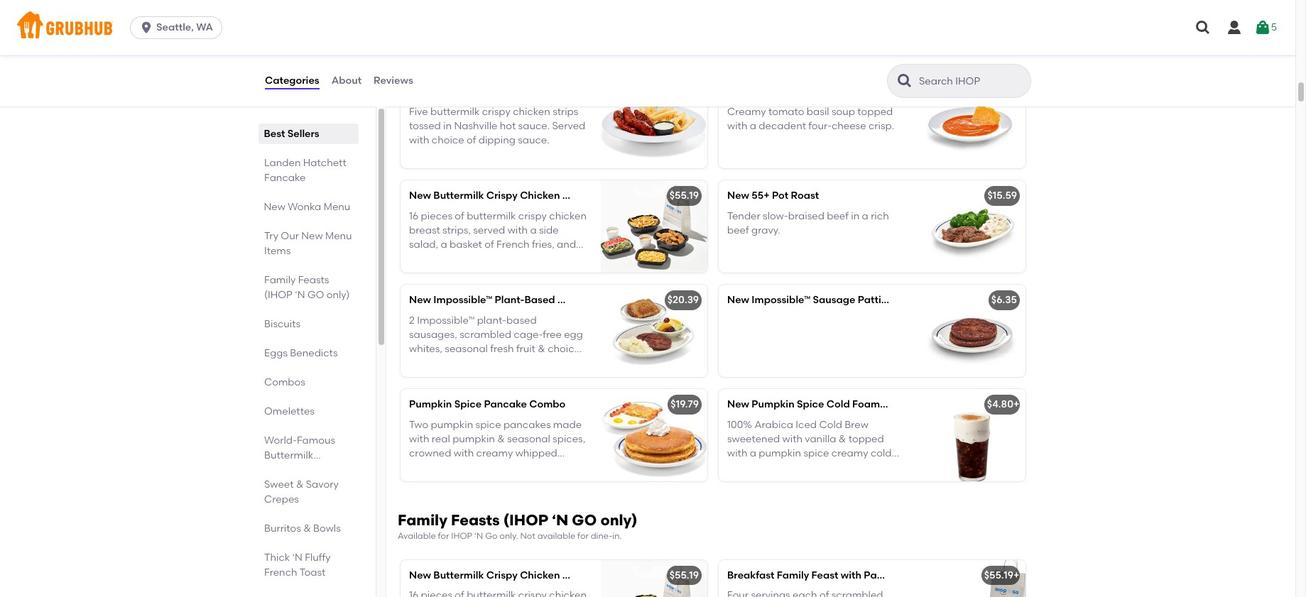 Task type: vqa. For each thing, say whether or not it's contained in the screenshot.
Wed,
no



Task type: locate. For each thing, give the bounding box(es) containing it.
strips down 4
[[449, 30, 475, 42]]

1 vertical spatial choice
[[548, 343, 581, 356]]

for left ihop
[[438, 532, 449, 542]]

new right our
[[301, 230, 323, 242]]

1 vertical spatial side
[[539, 225, 559, 237]]

go up dine-
[[572, 512, 597, 530]]

feasts for family feasts (ihop 'n go only)
[[298, 274, 329, 286]]

impossible™ for plant-
[[417, 315, 475, 327]]

creamy inside 100% arabica iced cold brew sweetened with vanilla & topped with a pumpkin spice creamy cold foam.
[[832, 448, 869, 460]]

best sellers
[[264, 128, 320, 140]]

0 vertical spatial new buttermilk crispy chicken family feast image
[[601, 181, 708, 273]]

0 horizontal spatial brew
[[845, 419, 869, 431]]

plant-
[[477, 315, 507, 327]]

new pumpkin spice cold foam cold brew
[[728, 399, 933, 411]]

world-famous buttermilk pancakes sweet & savory crepes
[[264, 435, 339, 506]]

1 vertical spatial beef
[[728, 225, 750, 237]]

only) inside family feasts (ihop 'n go only) available for ihop 'n go only. not available for dine-in.
[[601, 512, 638, 530]]

0 vertical spatial chicken
[[515, 86, 555, 98]]

strips
[[557, 86, 585, 98]]

landen
[[264, 157, 301, 169]]

dine-
[[591, 532, 613, 542]]

new buttermilk crispy chicken family feast for new
[[409, 190, 624, 202]]

svg image left the 5 button
[[1227, 19, 1244, 36]]

2 vertical spatial nashville
[[454, 120, 498, 132]]

2 vertical spatial buttermilk
[[467, 210, 516, 222]]

1 horizontal spatial svg image
[[1227, 19, 1244, 36]]

0 vertical spatial topped
[[409, 16, 445, 28]]

1 horizontal spatial french
[[497, 239, 530, 251]]

creamy
[[409, 253, 446, 265], [832, 448, 869, 460]]

pancakes
[[466, 358, 513, 370]]

cold for brew
[[820, 419, 843, 431]]

& right the fruit
[[538, 343, 546, 356]]

'n inside thick 'n fluffy french toast
[[292, 552, 303, 564]]

1 horizontal spatial strips
[[553, 106, 579, 118]]

patties
[[858, 294, 893, 307]]

$55.19 +
[[985, 570, 1020, 582]]

cage-
[[514, 329, 543, 341]]

impossible™ inside 2  impossible™ plant-based sausages, scrambled cage-free egg whites, seasonal fresh fruit & choice of 2 protein pancakes or multigrain toast.
[[417, 315, 475, 327]]

1 vertical spatial topped
[[858, 106, 894, 118]]

go
[[486, 532, 498, 542]]

of left dipping
[[467, 134, 476, 147]]

1 horizontal spatial only)
[[601, 512, 638, 530]]

nashville up dipping
[[454, 120, 498, 132]]

family down available
[[563, 570, 595, 582]]

0 vertical spatial pancakes
[[264, 465, 311, 477]]

sausage
[[558, 294, 600, 307], [813, 294, 856, 307]]

1 vertical spatial crispy
[[487, 190, 518, 202]]

1 vertical spatial chicken
[[513, 106, 551, 118]]

choice inside 2  impossible™ plant-based sausages, scrambled cage-free egg whites, seasonal fresh fruit & choice of 2 protein pancakes or multigrain toast.
[[548, 343, 581, 356]]

toast.
[[409, 372, 437, 384]]

+ for $55.19
[[1014, 570, 1020, 582]]

french down the thick on the bottom of the page
[[264, 567, 297, 579]]

0 vertical spatial chicken
[[409, 30, 447, 42]]

topped up cold
[[849, 433, 885, 446]]

choice inside five buttermilk crispy chicken strips tossed in nashville hot sauce. served with choice of dipping sauce.
[[432, 134, 464, 147]]

1 horizontal spatial creamy
[[832, 448, 869, 460]]

menu right wonka
[[324, 201, 351, 213]]

cheddar
[[480, 253, 523, 265]]

served
[[515, 44, 547, 57], [473, 225, 506, 237]]

serves
[[449, 268, 480, 280]]

0 vertical spatial choice
[[432, 134, 464, 147]]

strips,
[[443, 225, 471, 237]]

0 horizontal spatial strips
[[449, 30, 475, 42]]

golden-brown belgian waffle topped with 4 buttermilk crispy chicken strips tossed in spicy nashville hot sauce & served with a side of ranch dressing. button
[[401, 0, 708, 71]]

crispy inside five buttermilk crispy chicken strips tossed in nashville hot sauce. served with choice of dipping sauce.
[[482, 106, 511, 118]]

0 horizontal spatial only)
[[327, 289, 350, 301]]

feast for new 55+ pot roast
[[597, 190, 624, 202]]

2 new buttermilk crispy chicken family feast from the top
[[409, 570, 624, 582]]

1 vertical spatial strips
[[553, 106, 579, 118]]

1 vertical spatial sauce.
[[518, 134, 550, 147]]

0 horizontal spatial 2
[[409, 315, 415, 327]]

crispy up fries,
[[519, 210, 547, 222]]

1 horizontal spatial sausage
[[813, 294, 856, 307]]

power
[[603, 294, 633, 307]]

0 vertical spatial sauce.
[[519, 120, 550, 132]]

sausage up egg on the left bottom of page
[[558, 294, 600, 307]]

creamy left cold
[[832, 448, 869, 460]]

spice up iced
[[797, 399, 825, 411]]

0 vertical spatial crispy
[[481, 86, 512, 98]]

pancakes inside world-famous buttermilk pancakes sweet & savory crepes
[[264, 465, 311, 477]]

$55.19 for new
[[670, 190, 699, 202]]

1 horizontal spatial tossed
[[477, 30, 509, 42]]

side up 'reviews'
[[409, 59, 429, 71]]

2 vertical spatial crispy
[[519, 210, 547, 222]]

french
[[497, 239, 530, 251], [264, 567, 297, 579]]

buttermilk inside world-famous buttermilk pancakes sweet & savory crepes
[[264, 450, 314, 462]]

family right "breakfast"
[[777, 570, 810, 582]]

served down spicy
[[515, 44, 547, 57]]

multigrain
[[528, 358, 577, 370]]

in left rich
[[852, 210, 860, 222]]

+
[[1014, 399, 1020, 411], [1014, 570, 1020, 582]]

brew down the foam
[[845, 419, 869, 431]]

french inside thick 'n fluffy french toast
[[264, 567, 297, 579]]

try
[[264, 230, 279, 242]]

0 horizontal spatial tossed
[[409, 120, 441, 132]]

nashville down ranch
[[434, 86, 478, 98]]

0 horizontal spatial go
[[308, 289, 324, 301]]

fluffy
[[305, 552, 331, 564]]

1 vertical spatial french
[[264, 567, 297, 579]]

based
[[507, 315, 537, 327]]

1 horizontal spatial svg image
[[1255, 19, 1272, 36]]

landen hatchett fancake
[[264, 157, 347, 184]]

benedicts
[[290, 348, 338, 360]]

0 vertical spatial beef
[[827, 210, 849, 222]]

pumpkin down toast.
[[409, 399, 452, 411]]

0 horizontal spatial spice
[[455, 399, 482, 411]]

crispy down new nashville crispy chicken strips & fries
[[482, 106, 511, 118]]

a down "sweetened"
[[750, 448, 757, 460]]

available
[[398, 532, 436, 542]]

crispy
[[530, 16, 558, 28], [482, 106, 511, 118], [519, 210, 547, 222]]

(ihop
[[264, 289, 293, 301], [504, 512, 549, 530]]

family inside family feasts (ihop 'n go only)
[[264, 274, 296, 286]]

sausages,
[[409, 329, 458, 341]]

0 vertical spatial creamy
[[409, 253, 446, 265]]

a
[[572, 44, 578, 57], [750, 120, 757, 132], [863, 210, 869, 222], [530, 225, 537, 237], [441, 239, 448, 251], [750, 448, 757, 460]]

impossible™
[[434, 294, 493, 307], [752, 294, 811, 307], [417, 315, 475, 327]]

creamy inside 16 pieces of buttermilk crispy chicken breast strips, served with a side salad, a basket of french fries, and creamy sharp cheddar mac & cheese.  serves 4.
[[409, 253, 446, 265]]

pieces
[[421, 210, 453, 222]]

only) for family feasts (ihop 'n go only) available for ihop 'n go only. not available for dine-in.
[[601, 512, 638, 530]]

a inside 100% arabica iced cold brew sweetened with vanilla & topped with a pumpkin spice creamy cold foam.
[[750, 448, 757, 460]]

ihop
[[451, 532, 473, 542]]

new up tender
[[728, 190, 750, 202]]

chicken up and
[[550, 210, 587, 222]]

five
[[409, 106, 428, 118]]

family inside family feasts (ihop 'n go only) available for ihop 'n go only. not available for dine-in.
[[398, 512, 448, 530]]

1 vertical spatial menu
[[325, 230, 352, 242]]

free
[[543, 329, 562, 341]]

a left rich
[[863, 210, 869, 222]]

1 horizontal spatial spice
[[797, 399, 825, 411]]

chicken left strips
[[515, 86, 555, 98]]

for left dine-
[[578, 532, 589, 542]]

go inside family feasts (ihop 'n go only)
[[308, 289, 324, 301]]

0 horizontal spatial french
[[264, 567, 297, 579]]

seattle, wa
[[156, 21, 213, 33]]

1 horizontal spatial pancakes
[[864, 570, 912, 582]]

'n right the thick on the bottom of the page
[[292, 552, 303, 564]]

tossed up sauce
[[477, 30, 509, 42]]

salad,
[[409, 239, 439, 251]]

egg
[[564, 329, 583, 341]]

of inside 2  impossible™ plant-based sausages, scrambled cage-free egg whites, seasonal fresh fruit & choice of 2 protein pancakes or multigrain toast.
[[409, 358, 419, 370]]

1 vertical spatial hot
[[500, 120, 516, 132]]

'n left go
[[475, 532, 483, 542]]

1 vertical spatial new buttermilk crispy chicken family feast
[[409, 570, 624, 582]]

our
[[281, 230, 299, 242]]

& inside golden-brown belgian waffle topped with 4 buttermilk crispy chicken strips tossed in spicy nashville hot sauce & served with a side of ranch dressing.
[[505, 44, 513, 57]]

$55.19
[[670, 190, 699, 202], [670, 570, 699, 582], [985, 570, 1014, 582]]

2 up "sausages,"
[[409, 315, 415, 327]]

topped for cheese
[[858, 106, 894, 118]]

pumpkin spice pancake combo
[[409, 399, 566, 411]]

new down available
[[409, 570, 431, 582]]

new nashville hot chicken & waffles image
[[601, 0, 708, 64]]

new buttermilk crispy chicken family feast image for breakfast
[[601, 561, 708, 598]]

0 vertical spatial strips
[[449, 30, 475, 42]]

new for "new impossible™ plant-based sausage power combo" 'image'
[[409, 294, 431, 307]]

1 horizontal spatial feasts
[[451, 512, 500, 530]]

new buttermilk crispy chicken family feast
[[409, 190, 624, 202], [409, 570, 624, 582]]

a inside golden-brown belgian waffle topped with 4 buttermilk crispy chicken strips tossed in spicy nashville hot sauce & served with a side of ranch dressing.
[[572, 44, 578, 57]]

feast for breakfast family feast with pancakes
[[597, 570, 624, 582]]

chicken inside 16 pieces of buttermilk crispy chicken breast strips, served with a side salad, a basket of french fries, and creamy sharp cheddar mac & cheese.  serves 4.
[[550, 210, 587, 222]]

feasts inside family feasts (ihop 'n go only) available for ihop 'n go only. not available for dine-in.
[[451, 512, 500, 530]]

new buttermilk crispy chicken family feast down only. on the left bottom of the page
[[409, 570, 624, 582]]

2 for from the left
[[578, 532, 589, 542]]

1 vertical spatial creamy
[[832, 448, 869, 460]]

main navigation navigation
[[0, 0, 1296, 55]]

1 horizontal spatial beef
[[827, 210, 849, 222]]

0 vertical spatial served
[[515, 44, 547, 57]]

combo down multigrain
[[530, 399, 566, 411]]

0 vertical spatial go
[[308, 289, 324, 301]]

strips inside five buttermilk crispy chicken strips tossed in nashville hot sauce. served with choice of dipping sauce.
[[553, 106, 579, 118]]

new right $20.39
[[728, 294, 750, 307]]

1 vertical spatial crispy
[[482, 106, 511, 118]]

svg image
[[1227, 19, 1244, 36], [139, 21, 154, 35]]

2 svg image from the left
[[1255, 19, 1272, 36]]

2  impossible™ plant-based sausages, scrambled cage-free egg whites, seasonal fresh fruit & choice of 2 protein pancakes or multigrain toast.
[[409, 315, 583, 384]]

buttermilk up pieces
[[434, 190, 484, 202]]

beef right braised
[[827, 210, 849, 222]]

hot
[[455, 44, 471, 57], [500, 120, 516, 132]]

for
[[438, 532, 449, 542], [578, 532, 589, 542]]

feasts inside family feasts (ihop 'n go only)
[[298, 274, 329, 286]]

five buttermilk crispy chicken strips tossed in nashville hot sauce. served with choice of dipping sauce.
[[409, 106, 586, 147]]

1 vertical spatial buttermilk
[[431, 106, 480, 118]]

1 + from the top
[[1014, 399, 1020, 411]]

0 horizontal spatial served
[[473, 225, 506, 237]]

0 horizontal spatial pancakes
[[264, 465, 311, 477]]

french inside 16 pieces of buttermilk crispy chicken breast strips, served with a side salad, a basket of french fries, and creamy sharp cheddar mac & cheese.  serves 4.
[[497, 239, 530, 251]]

new impossible™ plant-based sausage power combo image
[[601, 285, 708, 378]]

fresh
[[491, 343, 514, 356]]

pumpkin up arabica
[[752, 399, 795, 411]]

a down creamy
[[750, 120, 757, 132]]

nashville inside golden-brown belgian waffle topped with 4 buttermilk crispy chicken strips tossed in spicy nashville hot sauce & served with a side of ranch dressing.
[[409, 44, 453, 57]]

svg image
[[1195, 19, 1212, 36], [1255, 19, 1272, 36]]

sharp
[[449, 253, 477, 265]]

a inside creamy tomato basil soup topped with a decadent four-cheese crisp.
[[750, 120, 757, 132]]

0 vertical spatial +
[[1014, 399, 1020, 411]]

1 vertical spatial go
[[572, 512, 597, 530]]

buttermilk for breakfast family feast with pancakes
[[434, 570, 484, 582]]

only) down try our new menu items
[[327, 289, 350, 301]]

0 vertical spatial side
[[409, 59, 429, 71]]

wa
[[196, 21, 213, 33]]

$6.35
[[992, 294, 1018, 307]]

go inside family feasts (ihop 'n go only) available for ihop 'n go only. not available for dine-in.
[[572, 512, 597, 530]]

only) up in.
[[601, 512, 638, 530]]

a up strips
[[572, 44, 578, 57]]

1 vertical spatial served
[[473, 225, 506, 237]]

tossed inside five buttermilk crispy chicken strips tossed in nashville hot sauce. served with choice of dipping sauce.
[[409, 120, 441, 132]]

only)
[[327, 289, 350, 301], [601, 512, 638, 530]]

family feasts (ihop 'n go only) available for ihop 'n go only. not available for dine-in.
[[398, 512, 638, 542]]

1 vertical spatial new buttermilk crispy chicken family feast image
[[601, 561, 708, 598]]

fries
[[597, 86, 620, 98]]

1 spice from the left
[[455, 399, 482, 411]]

cheese
[[832, 120, 867, 132]]

topped inside 100% arabica iced cold brew sweetened with vanilla & topped with a pumpkin spice creamy cold foam.
[[849, 433, 885, 446]]

1 vertical spatial chicken
[[520, 190, 560, 202]]

new 55+ pot roast image
[[920, 181, 1026, 273]]

new up 16
[[409, 190, 431, 202]]

topped for chicken
[[409, 16, 445, 28]]

1 vertical spatial brew
[[845, 419, 869, 431]]

strips inside golden-brown belgian waffle topped with 4 buttermilk crispy chicken strips tossed in spicy nashville hot sauce & served with a side of ranch dressing.
[[449, 30, 475, 42]]

0 horizontal spatial beef
[[728, 225, 750, 237]]

spice left pancake
[[455, 399, 482, 411]]

2 + from the top
[[1014, 570, 1020, 582]]

1 vertical spatial only)
[[601, 512, 638, 530]]

1 pumpkin from the left
[[409, 399, 452, 411]]

family
[[563, 190, 595, 202], [264, 274, 296, 286], [398, 512, 448, 530], [563, 570, 595, 582], [777, 570, 810, 582]]

chicken up fries,
[[520, 190, 560, 202]]

sauce. left served
[[519, 120, 550, 132]]

beef down tender
[[728, 225, 750, 237]]

new for 'new 55+ pot roast' image
[[728, 190, 750, 202]]

0 horizontal spatial in
[[444, 120, 452, 132]]

crispy down only. on the left bottom of the page
[[487, 570, 518, 582]]

items
[[264, 245, 291, 257]]

1 horizontal spatial hot
[[500, 120, 516, 132]]

categories button
[[264, 55, 320, 107]]

1 sausage from the left
[[558, 294, 600, 307]]

of inside golden-brown belgian waffle topped with 4 buttermilk crispy chicken strips tossed in spicy nashville hot sauce & served with a side of ranch dressing.
[[431, 59, 441, 71]]

1 horizontal spatial (ihop
[[504, 512, 549, 530]]

0 vertical spatial tossed
[[477, 30, 509, 42]]

new buttermilk crispy chicken family feast image
[[601, 181, 708, 273], [601, 561, 708, 598]]

new up 100% on the bottom right
[[728, 399, 750, 411]]

chicken inside five buttermilk crispy chicken strips tossed in nashville hot sauce. served with choice of dipping sauce.
[[513, 106, 551, 118]]

5
[[1272, 21, 1278, 33]]

nashville up ranch
[[409, 44, 453, 57]]

in inside golden-brown belgian waffle topped with 4 buttermilk crispy chicken strips tossed in spicy nashville hot sauce & served with a side of ranch dressing.
[[511, 30, 520, 42]]

side inside golden-brown belgian waffle topped with 4 buttermilk crispy chicken strips tossed in spicy nashville hot sauce & served with a side of ranch dressing.
[[409, 59, 429, 71]]

menu down 'new wonka menu'
[[325, 230, 352, 242]]

topped inside creamy tomato basil soup topped with a decadent four-cheese crisp.
[[858, 106, 894, 118]]

topped up crisp.
[[858, 106, 894, 118]]

0 horizontal spatial svg image
[[1195, 19, 1212, 36]]

0 vertical spatial crispy
[[530, 16, 558, 28]]

buttermilk down ihop
[[434, 570, 484, 582]]

+ for $4.80
[[1014, 399, 1020, 411]]

go
[[308, 289, 324, 301], [572, 512, 597, 530]]

& inside 100% arabica iced cold brew sweetened with vanilla & topped with a pumpkin spice creamy cold foam.
[[839, 433, 847, 446]]

2 up toast.
[[421, 358, 427, 370]]

cold inside 100% arabica iced cold brew sweetened with vanilla & topped with a pumpkin spice creamy cold foam.
[[820, 419, 843, 431]]

& right vanilla
[[839, 433, 847, 446]]

& up dressing.
[[505, 44, 513, 57]]

(ihop for family feasts (ihop 'n go only)
[[264, 289, 293, 301]]

of left ranch
[[431, 59, 441, 71]]

16 pieces of buttermilk crispy chicken breast strips, served with a side salad, a basket of french fries, and creamy sharp cheddar mac & cheese.  serves 4.
[[409, 210, 587, 280]]

0 vertical spatial menu
[[324, 201, 351, 213]]

0 vertical spatial new buttermilk crispy chicken family feast
[[409, 190, 624, 202]]

new nashville hot chicken melt image
[[920, 0, 1026, 64]]

sausage left patties
[[813, 294, 856, 307]]

1 vertical spatial +
[[1014, 570, 1020, 582]]

(ihop inside family feasts (ihop 'n go only)
[[264, 289, 293, 301]]

0 horizontal spatial feasts
[[298, 274, 329, 286]]

(ihop inside family feasts (ihop 'n go only) available for ihop 'n go only. not available for dine-in.
[[504, 512, 549, 530]]

crispy down waffle
[[530, 16, 558, 28]]

1 horizontal spatial in
[[511, 30, 520, 42]]

buttermilk inside golden-brown belgian waffle topped with 4 buttermilk crispy chicken strips tossed in spicy nashville hot sauce & served with a side of ranch dressing.
[[478, 16, 527, 28]]

& inside 16 pieces of buttermilk crispy chicken breast strips, served with a side salad, a basket of french fries, and creamy sharp cheddar mac & cheese.  serves 4.
[[550, 253, 557, 265]]

hot up dipping
[[500, 120, 516, 132]]

1 vertical spatial buttermilk
[[264, 450, 314, 462]]

(ihop for family feasts (ihop 'n go only) available for ihop 'n go only. not available for dine-in.
[[504, 512, 549, 530]]

about
[[332, 75, 362, 87]]

french up 'cheddar' at the left top of the page
[[497, 239, 530, 251]]

ranch
[[443, 59, 472, 71]]

with inside five buttermilk crispy chicken strips tossed in nashville hot sauce. served with choice of dipping sauce.
[[409, 134, 430, 147]]

tossed down five at left
[[409, 120, 441, 132]]

in left spicy
[[511, 30, 520, 42]]

new pumpkin spice cold foam cold brew image
[[920, 390, 1026, 482]]

1 horizontal spatial go
[[572, 512, 597, 530]]

topped inside golden-brown belgian waffle topped with 4 buttermilk crispy chicken strips tossed in spicy nashville hot sauce & served with a side of ranch dressing.
[[409, 16, 445, 28]]

svg image left 'seattle,'
[[139, 21, 154, 35]]

'n up biscuits
[[295, 289, 305, 301]]

combo right power
[[636, 294, 672, 307]]

new impossible™ sausage patties from plants (2)
[[728, 294, 966, 307]]

new
[[409, 86, 431, 98], [409, 190, 431, 202], [728, 190, 750, 202], [264, 201, 286, 213], [301, 230, 323, 242], [409, 294, 431, 307], [728, 294, 750, 307], [728, 399, 750, 411], [409, 570, 431, 582]]

0 horizontal spatial pumpkin
[[409, 399, 452, 411]]

4
[[470, 16, 476, 28]]

chicken for strips
[[515, 86, 555, 98]]

2 vertical spatial in
[[852, 210, 860, 222]]

feasts down try our new menu items
[[298, 274, 329, 286]]

1 horizontal spatial choice
[[548, 343, 581, 356]]

strips up served
[[553, 106, 579, 118]]

a down strips,
[[441, 239, 448, 251]]

new buttermilk crispy chicken family feast image for new
[[601, 181, 708, 273]]

1 vertical spatial in
[[444, 120, 452, 132]]

pumpkin
[[409, 399, 452, 411], [752, 399, 795, 411]]

new buttermilk crispy chicken family feast up 16 pieces of buttermilk crispy chicken breast strips, served with a side salad, a basket of french fries, and creamy sharp cheddar mac & cheese.  serves 4.
[[409, 190, 624, 202]]

of up strips,
[[455, 210, 465, 222]]

0 vertical spatial hot
[[455, 44, 471, 57]]

0 horizontal spatial creamy
[[409, 253, 446, 265]]

mac
[[525, 253, 547, 265]]

buttermilk down belgian
[[478, 16, 527, 28]]

0 vertical spatial brew
[[909, 399, 933, 411]]

2
[[409, 315, 415, 327], [421, 358, 427, 370]]

new down cheese.
[[409, 294, 431, 307]]

5 button
[[1255, 15, 1278, 41]]

2 new buttermilk crispy chicken family feast image from the top
[[601, 561, 708, 598]]

buttermilk down world-
[[264, 450, 314, 462]]

$8.39
[[992, 86, 1018, 98]]

new up five at left
[[409, 86, 431, 98]]

1 horizontal spatial side
[[539, 225, 559, 237]]

cold up vanilla
[[820, 419, 843, 431]]

0 horizontal spatial combo
[[530, 399, 566, 411]]

of up toast.
[[409, 358, 419, 370]]

1 vertical spatial 2
[[421, 358, 427, 370]]

(ihop up not
[[504, 512, 549, 530]]

hot inside five buttermilk crispy chicken strips tossed in nashville hot sauce. served with choice of dipping sauce.
[[500, 120, 516, 132]]

try our new menu items
[[264, 230, 352, 257]]

svg image inside seattle, wa button
[[139, 21, 154, 35]]

brew inside 100% arabica iced cold brew sweetened with vanilla & topped with a pumpkin spice creamy cold foam.
[[845, 419, 869, 431]]

creamy up cheese.
[[409, 253, 446, 265]]

0 horizontal spatial hot
[[455, 44, 471, 57]]

reviews button
[[373, 55, 414, 107]]

family up available
[[398, 512, 448, 530]]

2 vertical spatial topped
[[849, 433, 885, 446]]

crispy up 16 pieces of buttermilk crispy chicken breast strips, served with a side salad, a basket of french fries, and creamy sharp cheddar mac & cheese.  serves 4.
[[487, 190, 518, 202]]

nashville inside five buttermilk crispy chicken strips tossed in nashville hot sauce. served with choice of dipping sauce.
[[454, 120, 498, 132]]

& right sweet
[[296, 479, 304, 491]]

world-
[[264, 435, 297, 447]]

only) for family feasts (ihop 'n go only)
[[327, 289, 350, 301]]

hot up ranch
[[455, 44, 471, 57]]

of
[[431, 59, 441, 71], [467, 134, 476, 147], [455, 210, 465, 222], [485, 239, 494, 251], [409, 358, 419, 370]]

feasts up ihop
[[451, 512, 500, 530]]

or
[[516, 358, 526, 370]]

topped down 'golden-'
[[409, 16, 445, 28]]

menu inside try our new menu items
[[325, 230, 352, 242]]

only) inside family feasts (ihop 'n go only)
[[327, 289, 350, 301]]

served up basket
[[473, 225, 506, 237]]

1 vertical spatial tossed
[[409, 120, 441, 132]]

1 new buttermilk crispy chicken family feast image from the top
[[601, 181, 708, 273]]

with
[[447, 16, 467, 28], [549, 44, 570, 57], [728, 120, 748, 132], [409, 134, 430, 147], [508, 225, 528, 237], [783, 433, 803, 446], [728, 448, 748, 460], [841, 570, 862, 582]]

cold left the foam
[[827, 399, 851, 411]]

chicken down not
[[520, 570, 560, 582]]

0 vertical spatial only)
[[327, 289, 350, 301]]

1 sauce. from the top
[[519, 120, 550, 132]]

crispy inside golden-brown belgian waffle topped with 4 buttermilk crispy chicken strips tossed in spicy nashville hot sauce & served with a side of ranch dressing.
[[530, 16, 558, 28]]

go down try our new menu items
[[308, 289, 324, 301]]

1 horizontal spatial for
[[578, 532, 589, 542]]

golden-
[[409, 1, 449, 13]]

0 horizontal spatial choice
[[432, 134, 464, 147]]

1 horizontal spatial pumpkin
[[752, 399, 795, 411]]

choice down egg on the left bottom of page
[[548, 343, 581, 356]]

1 horizontal spatial served
[[515, 44, 547, 57]]

feasts
[[298, 274, 329, 286], [451, 512, 500, 530]]

cold for foam
[[827, 399, 851, 411]]

$15.59
[[988, 190, 1018, 202]]

1 new buttermilk crispy chicken family feast from the top
[[409, 190, 624, 202]]

& right "mac"
[[550, 253, 557, 265]]

2 vertical spatial chicken
[[550, 210, 587, 222]]



Task type: describe. For each thing, give the bounding box(es) containing it.
go for family feasts (ihop 'n go only)
[[308, 289, 324, 301]]

svg image inside the 5 button
[[1255, 19, 1272, 36]]

$4.80 +
[[988, 399, 1020, 411]]

of inside five buttermilk crispy chicken strips tossed in nashville hot sauce. served with choice of dipping sauce.
[[467, 134, 476, 147]]

foam.
[[728, 462, 756, 474]]

new for new nashville crispy chicken strips & fries image
[[409, 86, 431, 98]]

belgian
[[482, 1, 518, 13]]

go for family feasts (ihop 'n go only) available for ihop 'n go only. not available for dine-in.
[[572, 512, 597, 530]]

2 spice from the left
[[797, 399, 825, 411]]

thick
[[264, 552, 290, 564]]

1 horizontal spatial 2
[[421, 358, 427, 370]]

a inside the tender slow-braised beef in a rich beef gravy.
[[863, 210, 869, 222]]

about button
[[331, 55, 363, 107]]

rich
[[871, 210, 890, 222]]

seasonal
[[445, 343, 488, 356]]

scrambled
[[460, 329, 512, 341]]

gravy.
[[752, 225, 781, 237]]

breakfast
[[728, 570, 775, 582]]

four-
[[809, 120, 832, 132]]

burritos
[[264, 523, 301, 535]]

pumpkin spice pancake combo image
[[601, 390, 708, 482]]

in.
[[613, 532, 622, 542]]

basil
[[807, 106, 830, 118]]

breakfast family feast with pancakes image
[[920, 561, 1026, 598]]

basket
[[450, 239, 482, 251]]

& left 'fries' at the left top of the page
[[587, 86, 595, 98]]

cold
[[871, 448, 892, 460]]

& inside 2  impossible™ plant-based sausages, scrambled cage-free egg whites, seasonal fresh fruit & choice of 2 protein pancakes or multigrain toast.
[[538, 343, 546, 356]]

braised
[[789, 210, 825, 222]]

2 vertical spatial chicken
[[520, 570, 560, 582]]

1 svg image from the left
[[1195, 19, 1212, 36]]

new impossible™ plant-based sausage power combo
[[409, 294, 672, 307]]

new up try
[[264, 201, 286, 213]]

whites,
[[409, 343, 443, 356]]

0 vertical spatial 2
[[409, 315, 415, 327]]

family up and
[[563, 190, 595, 202]]

fruit
[[517, 343, 536, 356]]

only.
[[500, 532, 519, 542]]

new for new buttermilk crispy chicken family feast image for new
[[409, 190, 431, 202]]

crispy for chicken
[[481, 86, 512, 98]]

toast
[[300, 567, 326, 579]]

new impossible™ sausage patties from plants (2) image
[[920, 285, 1026, 378]]

1 for from the left
[[438, 532, 449, 542]]

in inside the tender slow-braised beef in a rich beef gravy.
[[852, 210, 860, 222]]

2 sauce. from the top
[[518, 134, 550, 147]]

cheese.
[[409, 268, 446, 280]]

served
[[553, 120, 586, 132]]

tender slow-braised beef in a rich beef gravy.
[[728, 210, 890, 237]]

2 vertical spatial crispy
[[487, 570, 518, 582]]

sweetened
[[728, 433, 781, 446]]

55+
[[752, 190, 770, 202]]

new inside try our new menu items
[[301, 230, 323, 242]]

of up 'cheddar' at the left top of the page
[[485, 239, 494, 251]]

buttermilk inside 16 pieces of buttermilk crispy chicken breast strips, served with a side salad, a basket of french fries, and creamy sharp cheddar mac & cheese.  serves 4.
[[467, 210, 516, 222]]

with inside 16 pieces of buttermilk crispy chicken breast strips, served with a side salad, a basket of french fries, and creamy sharp cheddar mac & cheese.  serves 4.
[[508, 225, 528, 237]]

new for "new pumpkin spice cold foam cold brew" 'image'
[[728, 399, 750, 411]]

sweet
[[264, 479, 294, 491]]

feasts for family feasts (ihop 'n go only) available for ihop 'n go only. not available for dine-in.
[[451, 512, 500, 530]]

in inside five buttermilk crispy chicken strips tossed in nashville hot sauce. served with choice of dipping sauce.
[[444, 120, 452, 132]]

'n up available
[[552, 512, 569, 530]]

spicy
[[522, 30, 547, 42]]

4.
[[483, 268, 491, 280]]

buttermilk inside five buttermilk crispy chicken strips tossed in nashville hot sauce. served with choice of dipping sauce.
[[431, 106, 480, 118]]

dressing.
[[474, 59, 517, 71]]

new 55+ pot roast
[[728, 190, 820, 202]]

pot
[[772, 190, 789, 202]]

2 pumpkin from the left
[[752, 399, 795, 411]]

search icon image
[[897, 72, 914, 90]]

hatchett
[[303, 157, 347, 169]]

seattle,
[[156, 21, 194, 33]]

cold right the foam
[[883, 399, 906, 411]]

wonka
[[288, 201, 322, 213]]

1 vertical spatial combo
[[530, 399, 566, 411]]

side inside 16 pieces of buttermilk crispy chicken breast strips, served with a side salad, a basket of french fries, and creamy sharp cheddar mac & cheese.  serves 4.
[[539, 225, 559, 237]]

and
[[557, 239, 576, 251]]

combos
[[264, 377, 306, 389]]

'n inside family feasts (ihop 'n go only)
[[295, 289, 305, 301]]

sauce
[[473, 44, 503, 57]]

plant-
[[495, 294, 525, 307]]

vanilla
[[805, 433, 837, 446]]

1 horizontal spatial combo
[[636, 294, 672, 307]]

crispy inside 16 pieces of buttermilk crispy chicken breast strips, served with a side salad, a basket of french fries, and creamy sharp cheddar mac & cheese.  serves 4.
[[519, 210, 547, 222]]

1 vertical spatial nashville
[[434, 86, 478, 98]]

protein
[[429, 358, 464, 370]]

from
[[895, 294, 918, 307]]

roast
[[791, 190, 820, 202]]

$19.79
[[671, 399, 699, 411]]

bowls
[[313, 523, 341, 535]]

100% arabica iced cold brew sweetened with vanilla & topped with a pumpkin spice creamy cold foam.
[[728, 419, 892, 474]]

tossed inside golden-brown belgian waffle topped with 4 buttermilk crispy chicken strips tossed in spicy nashville hot sauce & served with a side of ranch dressing.
[[477, 30, 509, 42]]

savory
[[306, 479, 339, 491]]

tender
[[728, 210, 761, 222]]

dipping
[[479, 134, 516, 147]]

new nashville crispy chicken strips & fries
[[409, 86, 620, 98]]

famous
[[297, 435, 335, 447]]

& left bowls
[[304, 523, 311, 535]]

new for new buttermilk crispy chicken family feast image corresponding to breakfast
[[409, 570, 431, 582]]

new buttermilk crispy chicken family feast for breakfast
[[409, 570, 624, 582]]

waffle
[[520, 1, 550, 13]]

eggs
[[264, 348, 288, 360]]

1 horizontal spatial brew
[[909, 399, 933, 411]]

best
[[264, 128, 286, 140]]

with inside creamy tomato basil soup topped with a decadent four-cheese crisp.
[[728, 120, 748, 132]]

decadent
[[759, 120, 807, 132]]

chicken inside golden-brown belgian waffle topped with 4 buttermilk crispy chicken strips tossed in spicy nashville hot sauce & served with a side of ranch dressing.
[[409, 30, 447, 42]]

a up fries,
[[530, 225, 537, 237]]

$55.19 for breakfast
[[670, 570, 699, 582]]

impossible™ for plant-
[[434, 294, 493, 307]]

family feasts (ihop 'n go only)
[[264, 274, 350, 301]]

iced
[[796, 419, 817, 431]]

chicken for crispy
[[520, 190, 560, 202]]

Search IHOP search field
[[918, 75, 1027, 88]]

not
[[521, 532, 536, 542]]

new wonka menu
[[264, 201, 351, 213]]

2 sausage from the left
[[813, 294, 856, 307]]

breast
[[409, 225, 440, 237]]

served inside 16 pieces of buttermilk crispy chicken breast strips, served with a side salad, a basket of french fries, and creamy sharp cheddar mac & cheese.  serves 4.
[[473, 225, 506, 237]]

biscuits
[[264, 318, 301, 330]]

fries,
[[532, 239, 555, 251]]

served inside golden-brown belgian waffle topped with 4 buttermilk crispy chicken strips tossed in spicy nashville hot sauce & served with a side of ranch dressing.
[[515, 44, 547, 57]]

& inside world-famous buttermilk pancakes sweet & savory crepes
[[296, 479, 304, 491]]

sellers
[[288, 128, 320, 140]]

plants
[[920, 294, 951, 307]]

crispy for buttermilk
[[487, 190, 518, 202]]

new tomato basil soup image
[[920, 76, 1026, 169]]

pumpkin
[[759, 448, 802, 460]]

impossible™ for sausage
[[752, 294, 811, 307]]

burritos & bowls
[[264, 523, 341, 535]]

new nashville crispy chicken strips & fries image
[[601, 76, 708, 169]]

buttermilk for new 55+ pot roast
[[434, 190, 484, 202]]

hot inside golden-brown belgian waffle topped with 4 buttermilk crispy chicken strips tossed in spicy nashville hot sauce & served with a side of ranch dressing.
[[455, 44, 471, 57]]

reviews
[[374, 75, 413, 87]]

breakfast family feast with pancakes
[[728, 570, 912, 582]]

crepes
[[264, 494, 299, 506]]



